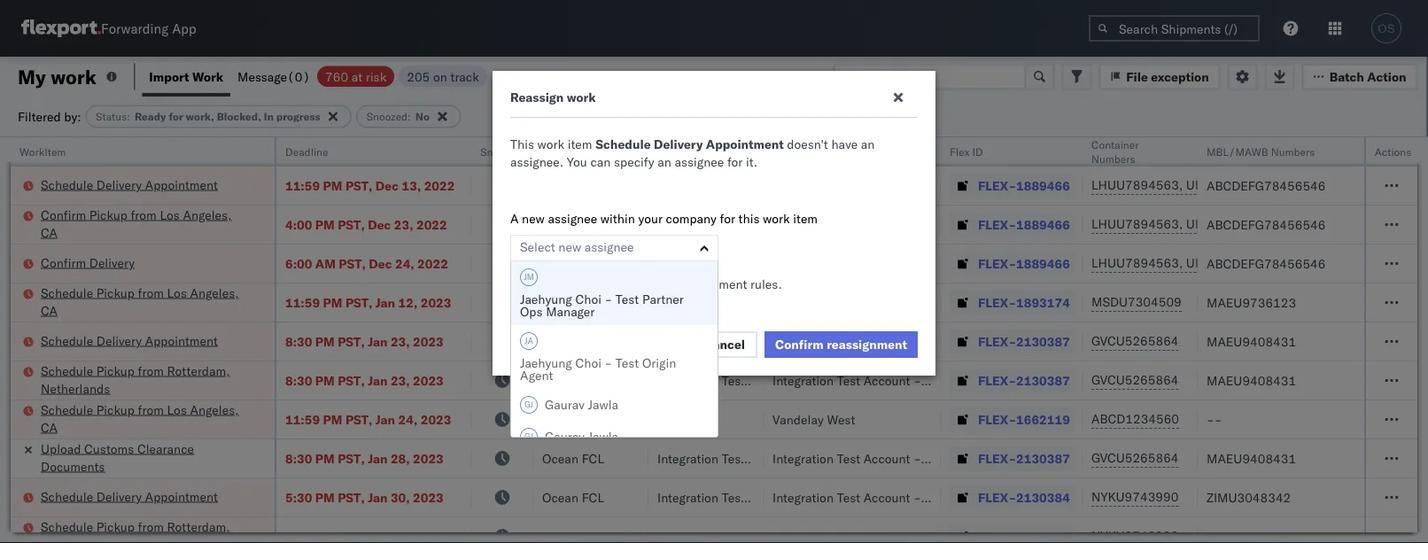 Task type: locate. For each thing, give the bounding box(es) containing it.
1 vertical spatial flex-2130387
[[978, 373, 1070, 388]]

9 resize handle column header from the left
[[1397, 137, 1418, 543]]

jm
[[524, 272, 534, 282]]

assignee
[[675, 154, 724, 170], [548, 211, 598, 226], [585, 239, 634, 255]]

7 fcl from the top
[[582, 412, 604, 427]]

this up ops
[[511, 277, 534, 292]]

0 vertical spatial netherlands
[[41, 381, 110, 396]]

confirm inside 'link'
[[41, 255, 86, 270]]

snoozed : no
[[367, 110, 430, 123]]

lhuu7894563, uetu5238478
[[1092, 138, 1273, 154], [1092, 177, 1273, 193], [1092, 216, 1273, 232], [1092, 255, 1273, 271]]

1 flex- from the top
[[978, 139, 1017, 154]]

pst, right am
[[339, 256, 366, 271]]

confirm
[[41, 207, 86, 222], [41, 255, 86, 270], [776, 337, 824, 352]]

schedule pickup from los angeles, ca link down confirm delivery 'button'
[[41, 284, 252, 320]]

9 fcl from the top
[[582, 490, 604, 505]]

assignee inside doesn't have an assignee. you can specify an assignee for it.
[[675, 154, 724, 170]]

schedule delivery appointment for 5:30 pm pst, jan 30, 2023
[[41, 489, 218, 504]]

ocean fcl
[[542, 139, 604, 154], [542, 217, 604, 232], [542, 256, 604, 271], [542, 295, 604, 310], [542, 334, 604, 349], [542, 373, 604, 388], [542, 412, 604, 427], [542, 451, 604, 466], [542, 490, 604, 505]]

2 13, from the top
[[402, 178, 421, 193]]

pst, up 8:30 pm pst, jan 28, 2023
[[346, 412, 373, 427]]

confirm inside button
[[776, 337, 824, 352]]

an right have
[[861, 136, 875, 152]]

2022 for schedule delivery appointment
[[424, 178, 455, 193]]

2 vertical spatial assignee
[[585, 239, 634, 255]]

uetu5238478 for schedule delivery appointment
[[1187, 177, 1273, 193]]

jaehyung down jm
[[520, 292, 572, 307]]

0 vertical spatial jaehyung
[[520, 292, 572, 307]]

vandelay west
[[773, 412, 856, 427]]

8:30 pm pst, jan 23, 2023 up 11:59 pm pst, jan 24, 2023
[[285, 373, 444, 388]]

ca for 11:59 pm pst, dec 13, 2022
[[41, 147, 58, 162]]

1 netherlands from the top
[[41, 381, 110, 396]]

angeles, for 4:00 pm pst, dec 23, 2022
[[183, 207, 232, 222]]

schedule delivery appointment button for 11:59 pm pst, dec 13, 2022
[[41, 176, 218, 195]]

1 vertical spatial confirm
[[41, 255, 86, 270]]

choi inside jaehyung choi - test origin agent
[[576, 355, 602, 371]]

bosch ocean test for 6:00 am pst, dec 24, 2022
[[658, 256, 759, 271]]

schedule pickup from rotterdam, netherlands button down upload customs clearance documents link
[[41, 518, 252, 543]]

mode button
[[534, 141, 631, 159]]

gaurav down agent
[[545, 429, 585, 444]]

1 1889466 from the top
[[1017, 139, 1070, 154]]

schedule delivery appointment link down workitem button
[[41, 176, 218, 194]]

from inside confirm pickup from los angeles, ca
[[131, 207, 157, 222]]

2 integration test account - karl lagerfeld from the top
[[773, 373, 1004, 388]]

0 vertical spatial schedule pickup from los angeles, ca
[[41, 129, 239, 162]]

for left it.
[[728, 154, 743, 170]]

ca down filtered by:
[[41, 147, 58, 162]]

2 vertical spatial schedule pickup from los angeles, ca
[[41, 402, 239, 435]]

lagerfeld down 'flex-1662119'
[[951, 451, 1004, 466]]

los
[[167, 129, 187, 144], [160, 207, 180, 222], [167, 285, 187, 300], [167, 402, 187, 417]]

2022 for schedule pickup from los angeles, ca
[[424, 139, 455, 154]]

the
[[661, 277, 680, 292]]

1 vertical spatial 23,
[[391, 334, 410, 349]]

flex
[[950, 145, 970, 158]]

dec down snoozed
[[376, 139, 399, 154]]

dec up 6:00 am pst, dec 24, 2022
[[368, 217, 391, 232]]

3 karl from the top
[[925, 451, 948, 466]]

:
[[127, 110, 130, 123], [408, 110, 411, 123]]

1 vertical spatial gaurav
[[545, 429, 585, 444]]

jan up 11:59 pm pst, jan 24, 2023
[[368, 373, 388, 388]]

760 at risk
[[325, 69, 387, 84]]

uetu5238478 for schedule pickup from los angeles, ca
[[1187, 138, 1273, 154]]

this up assignee.
[[511, 136, 534, 152]]

2 lhuu7894563, uetu5238478 from the top
[[1092, 177, 1273, 193]]

schedule pickup from los angeles, ca down ready
[[41, 129, 239, 162]]

0 horizontal spatial numbers
[[1092, 152, 1136, 165]]

23,
[[394, 217, 414, 232], [391, 334, 410, 349], [391, 373, 410, 388]]

this for this action will not impact the assignment rules.
[[511, 277, 534, 292]]

1 11:59 from the top
[[285, 139, 320, 154]]

work right this
[[763, 211, 790, 226]]

1 horizontal spatial new
[[559, 239, 582, 255]]

account
[[864, 334, 911, 349], [864, 373, 911, 388], [864, 451, 911, 466], [864, 490, 911, 505]]

by:
[[64, 109, 81, 124]]

for inside doesn't have an assignee. you can specify an assignee for it.
[[728, 154, 743, 170]]

0 vertical spatial 8:30 pm pst, jan 23, 2023
[[285, 334, 444, 349]]

los for 11:59 pm pst, jan 24, 2023
[[167, 402, 187, 417]]

2 lhuu7894563, from the top
[[1092, 177, 1183, 193]]

0 vertical spatial item
[[568, 136, 592, 152]]

schedule pickup from los angeles, ca button down ready
[[41, 128, 252, 165]]

0 vertical spatial 11:59 pm pst, dec 13, 2022
[[285, 139, 455, 154]]

choi inside jaehyung choi - test partner ops manager
[[576, 292, 602, 307]]

schedule pickup from rotterdam, netherlands link for 2nd schedule pickup from rotterdam, netherlands button from the bottom of the page
[[41, 362, 252, 398]]

delivery for 2nd schedule delivery appointment button from the bottom of the page
[[96, 333, 142, 348]]

2023 down 12,
[[413, 334, 444, 349]]

work,
[[186, 110, 214, 123]]

3 schedule pickup from los angeles, ca button from the top
[[41, 401, 252, 438]]

: for snoozed
[[408, 110, 411, 123]]

2 karl from the top
[[925, 373, 948, 388]]

2 vertical spatial schedule delivery appointment
[[41, 489, 218, 504]]

netherlands up the upload
[[41, 381, 110, 396]]

2 schedule pickup from rotterdam, netherlands button from the top
[[41, 518, 252, 543]]

3 2130387 from the top
[[1017, 451, 1070, 466]]

ja
[[525, 336, 533, 346]]

new right select
[[559, 239, 582, 255]]

1 vertical spatial jawla
[[588, 429, 619, 444]]

lhuu7894563, uetu5238478 for schedule pickup from los angeles, ca
[[1092, 138, 1273, 154]]

rotterdam, up clearance
[[167, 363, 230, 378]]

1 lagerfeld from the top
[[951, 334, 1004, 349]]

2130387 down 1893174
[[1017, 334, 1070, 349]]

lhuu7894563, uetu5238478 for confirm pickup from los angeles, ca
[[1092, 216, 1273, 232]]

3 lhuu7894563, from the top
[[1092, 216, 1183, 232]]

1 vertical spatial schedule pickup from rotterdam, netherlands button
[[41, 518, 252, 543]]

0 vertical spatial schedule pickup from rotterdam, netherlands
[[41, 363, 230, 396]]

from for 11:59 pm pst, dec 13, 2022
[[138, 129, 164, 144]]

0 vertical spatial consignee
[[773, 145, 824, 158]]

flex-1889466 for confirm pickup from los angeles, ca
[[978, 217, 1070, 232]]

jaehyung
[[520, 292, 572, 307], [520, 355, 572, 371]]

confirm delivery
[[41, 255, 135, 270]]

1 jaehyung from the top
[[520, 292, 572, 307]]

1 lhuu7894563, from the top
[[1092, 138, 1183, 154]]

schedule pickup from los angeles, ca link up clearance
[[41, 401, 252, 436]]

pst, down 6:00 am pst, dec 24, 2022
[[346, 295, 373, 310]]

netherlands for schedule pickup from rotterdam, netherlands link related to 2nd schedule pickup from rotterdam, netherlands button from the top
[[41, 537, 110, 543]]

a
[[511, 211, 519, 226]]

choi for ops
[[576, 292, 602, 307]]

ca inside confirm pickup from los angeles, ca
[[41, 225, 58, 240]]

choi right action
[[576, 292, 602, 307]]

1 vertical spatial 13,
[[402, 178, 421, 193]]

2 vertical spatial schedule pickup from los angeles, ca link
[[41, 401, 252, 436]]

2 vertical spatial schedule pickup from los angeles, ca button
[[41, 401, 252, 438]]

lhuu7894563, for schedule delivery appointment
[[1092, 177, 1183, 193]]

dec for schedule pickup from los angeles, ca
[[376, 139, 399, 154]]

0 vertical spatial 8:30
[[285, 334, 312, 349]]

1 gvcu5265864 from the top
[[1092, 333, 1179, 349]]

13, down the deadline button
[[402, 178, 421, 193]]

0 vertical spatial confirm
[[41, 207, 86, 222]]

pickup for 11:59 pm pst, jan 12, 2023
[[96, 285, 135, 300]]

a new assignee within your company for this work item
[[511, 211, 818, 226]]

1 schedule pickup from rotterdam, netherlands link from the top
[[41, 362, 252, 398]]

schedule pickup from los angeles, ca for 11:59 pm pst, dec 13, 2022
[[41, 129, 239, 162]]

3 lhuu7894563, uetu5238478 from the top
[[1092, 216, 1273, 232]]

1 13, from the top
[[402, 139, 421, 154]]

numbers for container numbers
[[1092, 152, 1136, 165]]

confirm pickup from los angeles, ca button
[[41, 206, 252, 243]]

3 maeu9408431 from the top
[[1207, 451, 1297, 466]]

4 lagerfeld from the top
[[951, 490, 1004, 505]]

maeu9408431
[[1207, 334, 1297, 349], [1207, 373, 1297, 388], [1207, 451, 1297, 466]]

1 vertical spatial schedule delivery appointment button
[[41, 332, 218, 351]]

1889466 for confirm pickup from los angeles, ca
[[1017, 217, 1070, 232]]

1 vertical spatial gvcu5265864
[[1092, 372, 1179, 388]]

3 schedule delivery appointment from the top
[[41, 489, 218, 504]]

1 choi from the top
[[576, 292, 602, 307]]

1 this from the top
[[511, 136, 534, 152]]

partner
[[643, 292, 684, 307]]

2 vertical spatial maeu9408431
[[1207, 451, 1297, 466]]

: for status
[[127, 110, 130, 123]]

schedule pickup from rotterdam, netherlands up customs at left bottom
[[41, 363, 230, 396]]

pm up 8:30 pm pst, jan 28, 2023
[[323, 412, 342, 427]]

los for 11:59 pm pst, dec 13, 2022
[[167, 129, 187, 144]]

appointment for 5:30 pm pst, jan 30, 2023 schedule delivery appointment button
[[145, 489, 218, 504]]

choi for agent
[[576, 355, 602, 371]]

from for 8:30 pm pst, jan 23, 2023
[[138, 363, 164, 378]]

item
[[568, 136, 592, 152], [793, 211, 818, 226]]

8:30 up 11:59 pm pst, jan 24, 2023
[[285, 373, 312, 388]]

jan for 5:30 pm pst, jan 30, 2023 schedule delivery appointment button
[[368, 490, 388, 505]]

from for 11:59 pm pst, jan 12, 2023
[[138, 285, 164, 300]]

angeles, inside confirm pickup from los angeles, ca
[[183, 207, 232, 222]]

lagerfeld down the flex-1893174
[[951, 334, 1004, 349]]

lhuu7894563, for confirm pickup from los angeles, ca
[[1092, 216, 1183, 232]]

3 schedule pickup from los angeles, ca from the top
[[41, 402, 239, 435]]

fcl for schedule pickup from los angeles, ca button for 11:59 pm pst, dec 13, 2022
[[582, 139, 604, 154]]

ca up the upload
[[41, 420, 58, 435]]

flex-2130387 down 'flex-1662119'
[[978, 451, 1070, 466]]

1 vertical spatial 8:30 pm pst, jan 23, 2023
[[285, 373, 444, 388]]

schedule delivery appointment link for 11:59
[[41, 176, 218, 194]]

delivery for 5:30 pm pst, jan 30, 2023 schedule delivery appointment button
[[96, 489, 142, 504]]

rotterdam, down clearance
[[167, 519, 230, 534]]

flexport. image
[[21, 20, 101, 37]]

1 horizontal spatial an
[[861, 136, 875, 152]]

consignee left have
[[773, 145, 824, 158]]

0 vertical spatial maeu9408431
[[1207, 334, 1297, 349]]

9 flex- from the top
[[978, 451, 1017, 466]]

3 flex- from the top
[[978, 217, 1017, 232]]

1 vertical spatial schedule pickup from los angeles, ca
[[41, 285, 239, 318]]

bosch for 11:59 pm pst, dec 13, 2022
[[658, 139, 693, 154]]

ocean
[[542, 139, 579, 154], [696, 139, 732, 154], [811, 139, 847, 154], [542, 217, 579, 232], [696, 217, 732, 232], [811, 217, 847, 232], [542, 256, 579, 271], [696, 256, 732, 271], [542, 295, 579, 310], [542, 334, 579, 349], [542, 373, 579, 388], [542, 412, 579, 427], [542, 451, 579, 466], [542, 490, 579, 505]]

schedule pickup from los angeles, ca button down confirm delivery 'button'
[[41, 284, 252, 321]]

import work
[[149, 69, 223, 84]]

netherlands down the documents
[[41, 537, 110, 543]]

3 ocean fcl from the top
[[542, 256, 604, 271]]

2 8:30 from the top
[[285, 373, 312, 388]]

2 vertical spatial for
[[720, 211, 736, 226]]

pm down deadline
[[323, 178, 342, 193]]

2 vertical spatial schedule delivery appointment link
[[41, 488, 218, 506]]

1 flex-1889466 from the top
[[978, 139, 1070, 154]]

1 vertical spatial 24,
[[398, 412, 418, 427]]

schedule
[[41, 129, 93, 144], [596, 136, 651, 152], [41, 177, 93, 192], [41, 285, 93, 300], [41, 333, 93, 348], [41, 363, 93, 378], [41, 402, 93, 417], [41, 489, 93, 504], [41, 519, 93, 534]]

status
[[96, 110, 127, 123]]

2 : from the left
[[408, 110, 411, 123]]

flex-1889466 button
[[950, 134, 1074, 159], [950, 134, 1074, 159], [950, 173, 1074, 198], [950, 173, 1074, 198], [950, 212, 1074, 237], [950, 212, 1074, 237], [950, 251, 1074, 276], [950, 251, 1074, 276]]

schedule pickup from los angeles, ca link down ready
[[41, 128, 252, 164]]

pm right 5:30
[[315, 490, 335, 505]]

abcdefg78456546
[[1207, 139, 1326, 154], [1207, 178, 1326, 193], [1207, 217, 1326, 232], [1207, 256, 1326, 271]]

0 vertical spatial gaurav jawla
[[545, 397, 619, 413]]

pst,
[[346, 139, 373, 154], [346, 178, 373, 193], [338, 217, 365, 232], [339, 256, 366, 271], [346, 295, 373, 310], [338, 334, 365, 349], [338, 373, 365, 388], [346, 412, 373, 427], [338, 451, 365, 466], [338, 490, 365, 505]]

batch
[[1330, 69, 1365, 84]]

pst, down 8:30 pm pst, jan 28, 2023
[[338, 490, 365, 505]]

schedule pickup from los angeles, ca
[[41, 129, 239, 162], [41, 285, 239, 318], [41, 402, 239, 435]]

1 8:30 pm pst, jan 23, 2023 from the top
[[285, 334, 444, 349]]

ca for 4:00 pm pst, dec 23, 2022
[[41, 225, 58, 240]]

24, up 28,
[[398, 412, 418, 427]]

11:59 pm pst, dec 13, 2022 down snoozed
[[285, 139, 455, 154]]

1 vertical spatial schedule delivery appointment link
[[41, 332, 218, 350]]

pickup inside confirm pickup from los angeles, ca
[[89, 207, 128, 222]]

flex id
[[950, 145, 984, 158]]

2 jawla from the top
[[588, 429, 619, 444]]

1 schedule pickup from rotterdam, netherlands button from the top
[[41, 362, 252, 399]]

3 ca from the top
[[41, 303, 58, 318]]

8 resize handle column header from the left
[[1177, 137, 1198, 543]]

2023 right 28,
[[413, 451, 444, 466]]

schedule delivery appointment button down confirm delivery 'button'
[[41, 332, 218, 351]]

item up you
[[568, 136, 592, 152]]

pst, up 6:00 am pst, dec 24, 2022
[[338, 217, 365, 232]]

2 11:59 pm pst, dec 13, 2022 from the top
[[285, 178, 455, 193]]

schedule pickup from los angeles, ca up clearance
[[41, 402, 239, 435]]

1 vertical spatial assignee
[[548, 211, 598, 226]]

schedule pickup from rotterdam, netherlands button
[[41, 362, 252, 399], [41, 518, 252, 543]]

work right reassign
[[567, 90, 596, 105]]

23, down 12,
[[391, 334, 410, 349]]

2 vertical spatial schedule delivery appointment button
[[41, 488, 218, 507]]

bosch for 4:00 pm pst, dec 23, 2022
[[658, 217, 693, 232]]

2023 right 30,
[[413, 490, 444, 505]]

0 vertical spatial 2130387
[[1017, 334, 1070, 349]]

flex id button
[[941, 141, 1065, 159]]

confirm inside confirm pickup from los angeles, ca
[[41, 207, 86, 222]]

1 vertical spatial schedule pickup from los angeles, ca link
[[41, 284, 252, 320]]

11:59
[[285, 139, 320, 154], [285, 178, 320, 193], [285, 295, 320, 310], [285, 412, 320, 427]]

rotterdam,
[[167, 363, 230, 378], [167, 519, 230, 534]]

origin
[[643, 355, 677, 371]]

assignee.
[[511, 154, 564, 170]]

within
[[601, 211, 635, 226]]

1889466 for schedule pickup from los angeles, ca
[[1017, 139, 1070, 154]]

1 vertical spatial this
[[511, 277, 534, 292]]

jaehyung inside jaehyung choi - test origin agent
[[520, 355, 572, 371]]

5 ocean fcl from the top
[[542, 334, 604, 349]]

10 resize handle column header from the left
[[1399, 137, 1420, 543]]

cancel
[[704, 337, 745, 352]]

schedule pickup from rotterdam, netherlands link
[[41, 362, 252, 398], [41, 518, 252, 543]]

ca up confirm delivery in the top of the page
[[41, 225, 58, 240]]

1 vertical spatial 2130387
[[1017, 373, 1070, 388]]

2 vertical spatial flex-2130387
[[978, 451, 1070, 466]]

maeu9408431 up --
[[1207, 373, 1297, 388]]

: left no at the top
[[408, 110, 411, 123]]

pickup for 8:30 pm pst, jan 23, 2023
[[96, 363, 135, 378]]

0 vertical spatial this
[[511, 136, 534, 152]]

this
[[511, 136, 534, 152], [511, 277, 534, 292]]

netherlands for schedule pickup from rotterdam, netherlands link associated with 2nd schedule pickup from rotterdam, netherlands button from the bottom of the page
[[41, 381, 110, 396]]

1 vertical spatial an
[[658, 154, 672, 170]]

11:59 down deadline
[[285, 178, 320, 193]]

2 abcdefg78456546 from the top
[[1207, 178, 1326, 193]]

my
[[18, 64, 46, 89]]

numbers for mbl/mawb numbers
[[1272, 145, 1315, 158]]

0 vertical spatial schedule pickup from los angeles, ca button
[[41, 128, 252, 165]]

gj
[[525, 400, 534, 410]]

list box
[[511, 261, 718, 453]]

0 vertical spatial 24,
[[395, 256, 414, 271]]

fcl for 5:30 pm pst, jan 30, 2023 schedule delivery appointment button
[[582, 490, 604, 505]]

1 vertical spatial schedule delivery appointment
[[41, 333, 218, 348]]

maeu9408431 up zimu3048342
[[1207, 451, 1297, 466]]

1 maeu9408431 from the top
[[1207, 334, 1297, 349]]

resize handle column header
[[253, 137, 275, 543], [450, 137, 472, 543], [512, 137, 534, 543], [627, 137, 649, 543], [743, 137, 764, 543], [920, 137, 941, 543], [1062, 137, 1083, 543], [1177, 137, 1198, 543], [1397, 137, 1418, 543], [1399, 137, 1420, 543]]

schedule pickup from rotterdam, netherlands link down upload customs clearance documents link
[[41, 518, 252, 543]]

flex-1889466 for schedule pickup from los angeles, ca
[[978, 139, 1070, 154]]

numbers inside button
[[1272, 145, 1315, 158]]

have
[[832, 136, 858, 152]]

pickup for 11:59 pm pst, jan 24, 2023
[[96, 402, 135, 417]]

schedule for 2nd schedule pickup from rotterdam, netherlands button from the top
[[41, 519, 93, 534]]

1 abcdefg78456546 from the top
[[1207, 139, 1326, 154]]

7 resize handle column header from the left
[[1062, 137, 1083, 543]]

None field
[[520, 236, 525, 259]]

1 vertical spatial for
[[728, 154, 743, 170]]

3 lagerfeld from the top
[[951, 451, 1004, 466]]

schedule pickup from los angeles, ca button for 11:59 pm pst, jan 12, 2023
[[41, 284, 252, 321]]

11:59 down 6:00
[[285, 295, 320, 310]]

1 vertical spatial consignee
[[743, 295, 803, 310]]

1 horizontal spatial :
[[408, 110, 411, 123]]

0 vertical spatial 13,
[[402, 139, 421, 154]]

0 horizontal spatial new
[[522, 211, 545, 226]]

0 vertical spatial an
[[861, 136, 875, 152]]

4 lhuu7894563, uetu5238478 from the top
[[1092, 255, 1273, 271]]

0 vertical spatial new
[[522, 211, 545, 226]]

workitem button
[[11, 141, 257, 159]]

new right a
[[522, 211, 545, 226]]

clearance
[[137, 441, 194, 456]]

1 horizontal spatial item
[[793, 211, 818, 226]]

you
[[567, 154, 587, 170]]

jaehyung choi - test partner ops manager
[[520, 292, 684, 320]]

confirm for confirm pickup from los angeles, ca
[[41, 207, 86, 222]]

schedule pickup from rotterdam, netherlands button up clearance
[[41, 362, 252, 399]]

2 choi from the top
[[576, 355, 602, 371]]

1 vertical spatial schedule pickup from los angeles, ca button
[[41, 284, 252, 321]]

this work item schedule delivery appointment
[[511, 136, 784, 152]]

fcl for confirm pickup from los angeles, ca button
[[582, 217, 604, 232]]

13, down no at the top
[[402, 139, 421, 154]]

pst, for 5:30 pm pst, jan 30, 2023 schedule delivery appointment button
[[338, 490, 365, 505]]

0 vertical spatial jawla
[[588, 397, 619, 413]]

2 vertical spatial 8:30
[[285, 451, 312, 466]]

0 vertical spatial assignee
[[675, 154, 724, 170]]

lagerfeld left 2130384
[[951, 490, 1004, 505]]

4 flex- from the top
[[978, 256, 1017, 271]]

schedule delivery appointment down "upload customs clearance documents"
[[41, 489, 218, 504]]

flex-2130387 up 'flex-1662119'
[[978, 373, 1070, 388]]

2130387 down 1662119
[[1017, 451, 1070, 466]]

4 ca from the top
[[41, 420, 58, 435]]

confirm pickup from los angeles, ca
[[41, 207, 232, 240]]

this
[[739, 211, 760, 226]]

2130387 up 1662119
[[1017, 373, 1070, 388]]

2 flex- from the top
[[978, 178, 1017, 193]]

assignee for a new assignee within your company for this work item
[[548, 211, 598, 226]]

at
[[352, 69, 363, 84]]

1 lhuu7894563, uetu5238478 from the top
[[1092, 138, 1273, 154]]

schedule pickup from rotterdam, netherlands down upload customs clearance documents link
[[41, 519, 230, 543]]

mbl/mawb numbers button
[[1198, 141, 1402, 159]]

impact
[[620, 277, 658, 292]]

11:59 pm pst, dec 13, 2022 for schedule delivery appointment
[[285, 178, 455, 193]]

resize handle column header for mode
[[627, 137, 649, 543]]

schedule for 2nd schedule pickup from rotterdam, netherlands button from the bottom of the page
[[41, 363, 93, 378]]

0 horizontal spatial :
[[127, 110, 130, 123]]

pst, down the deadline button
[[346, 178, 373, 193]]

1 vertical spatial jaehyung
[[520, 355, 572, 371]]

2 fcl from the top
[[582, 217, 604, 232]]

3 schedule delivery appointment link from the top
[[41, 488, 218, 506]]

2 uetu5238478 from the top
[[1187, 177, 1273, 193]]

0 vertical spatial gvcu5265864
[[1092, 333, 1179, 349]]

11:59 pm pst, dec 13, 2022
[[285, 139, 455, 154], [285, 178, 455, 193]]

for left work,
[[169, 110, 183, 123]]

lagerfeld up 'flex-1662119'
[[951, 373, 1004, 388]]

an down this work item schedule delivery appointment
[[658, 154, 672, 170]]

0 vertical spatial schedule delivery appointment button
[[41, 176, 218, 195]]

flex-
[[978, 139, 1017, 154], [978, 178, 1017, 193], [978, 217, 1017, 232], [978, 256, 1017, 271], [978, 295, 1017, 310], [978, 334, 1017, 349], [978, 373, 1017, 388], [978, 412, 1017, 427], [978, 451, 1017, 466], [978, 490, 1017, 505]]

1 schedule pickup from los angeles, ca link from the top
[[41, 128, 252, 164]]

0 vertical spatial rotterdam,
[[167, 363, 230, 378]]

8 flex- from the top
[[978, 412, 1017, 427]]

1 horizontal spatial numbers
[[1272, 145, 1315, 158]]

ca for 11:59 pm pst, jan 24, 2023
[[41, 420, 58, 435]]

23, up 11:59 pm pst, jan 24, 2023
[[391, 373, 410, 388]]

1 vertical spatial 8:30
[[285, 373, 312, 388]]

los inside confirm pickup from los angeles, ca
[[160, 207, 180, 222]]

choi right agent
[[576, 355, 602, 371]]

schedule delivery appointment down workitem button
[[41, 177, 218, 192]]

6:00 am pst, dec 24, 2022
[[285, 256, 448, 271]]

resize handle column header for consignee
[[920, 137, 941, 543]]

pst, down snoozed
[[346, 139, 373, 154]]

los for 11:59 pm pst, jan 12, 2023
[[167, 285, 187, 300]]

2 schedule pickup from los angeles, ca from the top
[[41, 285, 239, 318]]

item right this
[[793, 211, 818, 226]]

risk
[[366, 69, 387, 84]]

6 resize handle column header from the left
[[920, 137, 941, 543]]

1 vertical spatial choi
[[576, 355, 602, 371]]

flex-1662119
[[978, 412, 1070, 427]]

0 vertical spatial schedule delivery appointment link
[[41, 176, 218, 194]]

flex-1889466
[[978, 139, 1070, 154], [978, 178, 1070, 193], [978, 217, 1070, 232], [978, 256, 1070, 271]]

2 vertical spatial 23,
[[391, 373, 410, 388]]

2023 up 11:59 pm pst, jan 24, 2023
[[413, 373, 444, 388]]

schedule delivery appointment link down "upload customs clearance documents"
[[41, 488, 218, 506]]

0 vertical spatial gaurav
[[545, 397, 585, 413]]

24, up 12,
[[395, 256, 414, 271]]

13,
[[402, 139, 421, 154], [402, 178, 421, 193]]

select
[[520, 239, 555, 255]]

jaehyung inside jaehyung choi - test partner ops manager
[[520, 292, 572, 307]]

2 vertical spatial confirm
[[776, 337, 824, 352]]

fcl for schedule pickup from los angeles, ca button related to 11:59 pm pst, jan 24, 2023
[[582, 412, 604, 427]]

1 vertical spatial 11:59 pm pst, dec 13, 2022
[[285, 178, 455, 193]]

0 vertical spatial choi
[[576, 292, 602, 307]]

1 vertical spatial schedule pickup from rotterdam, netherlands
[[41, 519, 230, 543]]

numbers inside 'container numbers'
[[1092, 152, 1136, 165]]

1 rotterdam, from the top
[[167, 363, 230, 378]]

4:00
[[285, 217, 312, 232]]

schedule delivery appointment button down workitem button
[[41, 176, 218, 195]]

4 ocean fcl from the top
[[542, 295, 604, 310]]

lagerfeld
[[951, 334, 1004, 349], [951, 373, 1004, 388], [951, 451, 1004, 466], [951, 490, 1004, 505]]

0 vertical spatial schedule pickup from rotterdam, netherlands link
[[41, 362, 252, 398]]

delivery inside confirm delivery 'link'
[[89, 255, 135, 270]]

2 11:59 from the top
[[285, 178, 320, 193]]

0 vertical spatial flex-2130387
[[978, 334, 1070, 349]]

progress
[[276, 110, 321, 123]]

1 vertical spatial rotterdam,
[[167, 519, 230, 534]]

0 vertical spatial schedule delivery appointment
[[41, 177, 218, 192]]

1 vertical spatial gaurav jawla
[[545, 429, 619, 444]]

resize handle column header for deadline
[[450, 137, 472, 543]]

3 flex-1889466 from the top
[[978, 217, 1070, 232]]

dec for schedule delivery appointment
[[376, 178, 399, 193]]

schedule delivery appointment button for 5:30 pm pst, jan 30, 2023
[[41, 488, 218, 507]]

1 : from the left
[[127, 110, 130, 123]]

jan up 28,
[[376, 412, 395, 427]]

los up clearance
[[167, 402, 187, 417]]

track
[[451, 69, 479, 84]]

batch action button
[[1303, 63, 1419, 90]]

3 schedule delivery appointment button from the top
[[41, 488, 218, 507]]

schedule delivery appointment button down "upload customs clearance documents"
[[41, 488, 218, 507]]

1662119
[[1017, 412, 1070, 427]]

11:59 for schedule pickup from los angeles, ca button related to 11:59 pm pst, jan 24, 2023
[[285, 412, 320, 427]]

2 vertical spatial 2130387
[[1017, 451, 1070, 466]]

1 flex-2130387 from the top
[[978, 334, 1070, 349]]

abcd1234560
[[1092, 411, 1180, 427]]

2 jaehyung from the top
[[520, 355, 572, 371]]

integration test account - karl lagerfeld
[[773, 334, 1004, 349], [773, 373, 1004, 388], [773, 451, 1004, 466], [773, 490, 1004, 505]]

an
[[861, 136, 875, 152], [658, 154, 672, 170]]

upload
[[41, 441, 81, 456]]

los down work,
[[167, 129, 187, 144]]

1 vertical spatial netherlands
[[41, 537, 110, 543]]

- inside jaehyung choi - test partner ops manager
[[605, 292, 613, 307]]

2 netherlands from the top
[[41, 537, 110, 543]]

2 vertical spatial gvcu5265864
[[1092, 450, 1179, 466]]

0 vertical spatial 23,
[[394, 217, 414, 232]]

pst, for schedule pickup from los angeles, ca button related to 11:59 pm pst, jan 24, 2023
[[346, 412, 373, 427]]

gaurav right gj
[[545, 397, 585, 413]]

pm up 5:30 pm pst, jan 30, 2023 at the bottom of the page
[[315, 451, 335, 466]]

1 vertical spatial maeu9408431
[[1207, 373, 1297, 388]]

1 vertical spatial new
[[559, 239, 582, 255]]

0 vertical spatial schedule pickup from los angeles, ca link
[[41, 128, 252, 164]]

container numbers
[[1092, 138, 1139, 165]]

5 resize handle column header from the left
[[743, 137, 764, 543]]

11:59 pm pst, dec 13, 2022 down the deadline button
[[285, 178, 455, 193]]

1 account from the top
[[864, 334, 911, 349]]

2 schedule pickup from los angeles, ca link from the top
[[41, 284, 252, 320]]

los for 4:00 pm pst, dec 23, 2022
[[160, 207, 180, 222]]

1 vertical spatial schedule pickup from rotterdam, netherlands link
[[41, 518, 252, 543]]

1 11:59 pm pst, dec 13, 2022 from the top
[[285, 139, 455, 154]]

8:30 up 5:30
[[285, 451, 312, 466]]

11:59 up 8:30 pm pst, jan 28, 2023
[[285, 412, 320, 427]]

maeu9408431 down maeu9736123
[[1207, 334, 1297, 349]]

1889466 for schedule delivery appointment
[[1017, 178, 1070, 193]]

1 schedule pickup from los angeles, ca from the top
[[41, 129, 239, 162]]

2 maeu9408431 from the top
[[1207, 373, 1297, 388]]

2 flex-1889466 from the top
[[978, 178, 1070, 193]]

0 vertical spatial schedule pickup from rotterdam, netherlands button
[[41, 362, 252, 399]]

4 resize handle column header from the left
[[627, 137, 649, 543]]



Task type: vqa. For each thing, say whether or not it's contained in the screenshot.
second HLXU6269489, from the top of the page
no



Task type: describe. For each thing, give the bounding box(es) containing it.
1893174
[[1017, 295, 1070, 310]]

confirm delivery link
[[41, 254, 135, 272]]

customs
[[84, 441, 134, 456]]

pm right 4:00 on the top
[[315, 217, 335, 232]]

9 ocean fcl from the top
[[542, 490, 604, 505]]

work for my
[[51, 64, 96, 89]]

3 account from the top
[[864, 451, 911, 466]]

13, for schedule delivery appointment
[[402, 178, 421, 193]]

1 ocean fcl from the top
[[542, 139, 604, 154]]

flex-1889466 for schedule delivery appointment
[[978, 178, 1070, 193]]

11:59 pm pst, jan 24, 2023
[[285, 412, 452, 427]]

24, for 2023
[[398, 412, 418, 427]]

0 vertical spatial for
[[169, 110, 183, 123]]

11:59 pm pst, jan 12, 2023
[[285, 295, 452, 310]]

2023 right 12,
[[421, 295, 452, 310]]

status : ready for work, blocked, in progress
[[96, 110, 321, 123]]

jan for schedule pickup from los angeles, ca button related to 11:59 pm pst, jan 12, 2023
[[376, 295, 395, 310]]

deadline button
[[277, 141, 454, 159]]

1 schedule pickup from rotterdam, netherlands from the top
[[41, 363, 230, 396]]

list box containing jaehyung choi - test partner ops manager
[[511, 261, 718, 453]]

schedule pickup from los angeles, ca link for 11:59 pm pst, dec 13, 2022
[[41, 128, 252, 164]]

mbl/mawb
[[1207, 145, 1269, 158]]

3 gvcu5265864 from the top
[[1092, 450, 1179, 466]]

select new assignee
[[520, 239, 634, 255]]

this for this work item schedule delivery appointment
[[511, 136, 534, 152]]

4 flex-1889466 from the top
[[978, 256, 1070, 271]]

this action will not impact the assignment rules.
[[511, 277, 782, 292]]

jan for schedule pickup from los angeles, ca button related to 11:59 pm pst, jan 24, 2023
[[376, 412, 395, 427]]

client name button
[[649, 141, 746, 159]]

manager
[[546, 304, 595, 320]]

vandelay
[[773, 412, 824, 427]]

import work button
[[142, 57, 230, 97]]

action
[[1368, 69, 1407, 84]]

bosch for 6:00 am pst, dec 24, 2022
[[658, 256, 693, 271]]

pickup for 11:59 pm pst, dec 13, 2022
[[96, 129, 135, 144]]

2 gaurav jawla from the top
[[545, 429, 619, 444]]

10 flex- from the top
[[978, 490, 1017, 505]]

it.
[[746, 154, 758, 170]]

confirm for confirm delivery
[[41, 255, 86, 270]]

flexport
[[658, 295, 704, 310]]

not
[[598, 277, 617, 292]]

(0)
[[287, 69, 310, 84]]

container numbers button
[[1083, 134, 1181, 166]]

schedule for 2nd schedule delivery appointment button from the bottom of the page
[[41, 333, 93, 348]]

test inside jaehyung choi - test partner ops manager
[[616, 292, 639, 307]]

2022 for confirm pickup from los angeles, ca
[[417, 217, 447, 232]]

dec up 11:59 pm pst, jan 12, 2023 on the left of page
[[369, 256, 392, 271]]

2 account from the top
[[864, 373, 911, 388]]

4 integration test account - karl lagerfeld from the top
[[773, 490, 1004, 505]]

4 account from the top
[[864, 490, 911, 505]]

6 flex- from the top
[[978, 334, 1017, 349]]

delivery for confirm delivery 'button'
[[89, 255, 135, 270]]

confirm for confirm reassignment
[[776, 337, 824, 352]]

name
[[689, 145, 717, 158]]

upload customs clearance documents
[[41, 441, 194, 474]]

assignment
[[683, 277, 747, 292]]

schedule pickup from los angeles, ca button for 11:59 pm pst, jan 24, 2023
[[41, 401, 252, 438]]

company
[[666, 211, 717, 226]]

test inside jaehyung choi - test origin agent
[[616, 355, 639, 371]]

3 flex-2130387 from the top
[[978, 451, 1070, 466]]

ops
[[520, 304, 543, 320]]

bosch ocean test for 11:59 pm pst, dec 13, 2022
[[658, 139, 759, 154]]

west
[[827, 412, 856, 427]]

2 schedule delivery appointment link from the top
[[41, 332, 218, 350]]

3 fcl from the top
[[582, 256, 604, 271]]

2023 up 8:30 pm pst, jan 28, 2023
[[421, 412, 452, 427]]

30,
[[391, 490, 410, 505]]

from for 11:59 pm pst, jan 24, 2023
[[138, 402, 164, 417]]

2130384
[[1017, 490, 1070, 505]]

message
[[238, 69, 287, 84]]

schedule pickup from los angeles, ca for 11:59 pm pst, jan 24, 2023
[[41, 402, 239, 435]]

can
[[591, 154, 611, 170]]

pst, for schedule pickup from los angeles, ca button for 11:59 pm pst, dec 13, 2022
[[346, 139, 373, 154]]

resize handle column header for workitem
[[253, 137, 275, 543]]

1 vertical spatial item
[[793, 211, 818, 226]]

205
[[407, 69, 430, 84]]

work for this
[[538, 136, 565, 152]]

schedule for schedule pickup from los angeles, ca button related to 11:59 pm pst, jan 24, 2023
[[41, 402, 93, 417]]

1 integration from the top
[[773, 334, 834, 349]]

dec for confirm pickup from los angeles, ca
[[368, 217, 391, 232]]

forwarding app
[[101, 20, 196, 37]]

file exception
[[1127, 69, 1209, 84]]

6 ocean fcl from the top
[[542, 373, 604, 388]]

jan for 2nd schedule pickup from rotterdam, netherlands button from the bottom of the page
[[368, 373, 388, 388]]

appointment for schedule delivery appointment button for 11:59 pm pst, dec 13, 2022
[[145, 177, 218, 192]]

pst, for 2nd schedule pickup from rotterdam, netherlands button from the bottom of the page
[[338, 373, 365, 388]]

consignee inside "button"
[[773, 145, 824, 158]]

client name
[[658, 145, 717, 158]]

work
[[192, 69, 223, 84]]

4 lhuu7894563, from the top
[[1092, 255, 1183, 271]]

jan left 28,
[[368, 451, 388, 466]]

confirm reassignment
[[776, 337, 908, 352]]

abcdefg78456546 for schedule pickup from los angeles, ca
[[1207, 139, 1326, 154]]

confirm pickup from los angeles, ca link
[[41, 206, 252, 242]]

1 8:30 from the top
[[285, 334, 312, 349]]

pst, for schedule pickup from los angeles, ca button related to 11:59 pm pst, jan 12, 2023
[[346, 295, 373, 310]]

new for a
[[522, 211, 545, 226]]

2 2130387 from the top
[[1017, 373, 1070, 388]]

pickup for 4:00 pm pst, dec 23, 2022
[[89, 207, 128, 222]]

23, for confirm pickup from los angeles, ca
[[394, 217, 414, 232]]

resize handle column header for container numbers
[[1177, 137, 1198, 543]]

uetu5238478 for confirm pickup from los angeles, ca
[[1187, 216, 1273, 232]]

agent
[[520, 368, 553, 383]]

1 karl from the top
[[925, 334, 948, 349]]

205 on track
[[407, 69, 479, 84]]

2 lagerfeld from the top
[[951, 373, 1004, 388]]

pm up 11:59 pm pst, jan 24, 2023
[[315, 373, 335, 388]]

your
[[638, 211, 663, 226]]

Search Work text field
[[833, 63, 1027, 90]]

12,
[[398, 295, 418, 310]]

forwarding app link
[[21, 20, 196, 37]]

schedule for schedule pickup from los angeles, ca button for 11:59 pm pst, dec 13, 2022
[[41, 129, 93, 144]]

11:59 for schedule delivery appointment button for 11:59 pm pst, dec 13, 2022
[[285, 178, 320, 193]]

delivery for schedule delivery appointment button for 11:59 pm pst, dec 13, 2022
[[96, 177, 142, 192]]

resize handle column header for client name
[[743, 137, 764, 543]]

appointment for 2nd schedule delivery appointment button from the bottom of the page
[[145, 333, 218, 348]]

2 schedule delivery appointment from the top
[[41, 333, 218, 348]]

schedule for schedule delivery appointment button for 11:59 pm pst, dec 13, 2022
[[41, 177, 93, 192]]

23, for schedule pickup from rotterdam, netherlands
[[391, 373, 410, 388]]

doesn't have an assignee. you can specify an assignee for it.
[[511, 136, 875, 170]]

8 ocean fcl from the top
[[542, 451, 604, 466]]

2 schedule delivery appointment button from the top
[[41, 332, 218, 351]]

0 horizontal spatial an
[[658, 154, 672, 170]]

2 ocean fcl from the top
[[542, 217, 604, 232]]

no
[[415, 110, 430, 123]]

msdu7304509
[[1092, 294, 1182, 310]]

id
[[973, 145, 984, 158]]

pm down 760
[[323, 139, 342, 154]]

schedule for 5:30 pm pst, jan 30, 2023 schedule delivery appointment button
[[41, 489, 93, 504]]

angeles, for 11:59 pm pst, jan 12, 2023
[[190, 285, 239, 300]]

confirm reassignment button
[[765, 331, 918, 358]]

actions
[[1376, 145, 1412, 158]]

Search Shipments (/) text field
[[1089, 15, 1260, 42]]

upload customs clearance documents link
[[41, 440, 252, 475]]

resize handle column header for flex id
[[1062, 137, 1083, 543]]

4:00 pm pst, dec 23, 2022
[[285, 217, 447, 232]]

- inside jaehyung choi - test origin agent
[[605, 355, 613, 371]]

0 horizontal spatial item
[[568, 136, 592, 152]]

pst, for confirm pickup from los angeles, ca button
[[338, 217, 365, 232]]

will
[[576, 277, 595, 292]]

pm down am
[[323, 295, 342, 310]]

--
[[1207, 412, 1223, 427]]

assignee for select new assignee
[[585, 239, 634, 255]]

2 flex-2130387 from the top
[[978, 373, 1070, 388]]

fcl for schedule pickup from los angeles, ca button related to 11:59 pm pst, jan 12, 2023
[[582, 295, 604, 310]]

abcdefg78456546 for confirm pickup from los angeles, ca
[[1207, 217, 1326, 232]]

1 2130387 from the top
[[1017, 334, 1070, 349]]

4 karl from the top
[[925, 490, 948, 505]]

client
[[658, 145, 686, 158]]

flex-2130384
[[978, 490, 1070, 505]]

flex-1893174
[[978, 295, 1070, 310]]

3 integration from the top
[[773, 451, 834, 466]]

11:59 pm pst, dec 13, 2022 for schedule pickup from los angeles, ca
[[285, 139, 455, 154]]

11:59 for schedule pickup from los angeles, ca button for 11:59 pm pst, dec 13, 2022
[[285, 139, 320, 154]]

24, for 2022
[[395, 256, 414, 271]]

2 8:30 pm pst, jan 23, 2023 from the top
[[285, 373, 444, 388]]

file
[[1127, 69, 1148, 84]]

7 flex- from the top
[[978, 373, 1017, 388]]

consignee button
[[764, 141, 924, 159]]

rotterdam, for 2nd schedule pickup from rotterdam, netherlands button from the top
[[167, 519, 230, 534]]

pst, up 5:30 pm pst, jan 30, 2023 at the bottom of the page
[[338, 451, 365, 466]]

action
[[538, 277, 572, 292]]

filtered by:
[[18, 109, 81, 124]]

4 1889466 from the top
[[1017, 256, 1070, 271]]

4 integration from the top
[[773, 490, 834, 505]]

documents
[[41, 459, 105, 474]]

am
[[315, 256, 336, 271]]

5 flex- from the top
[[978, 295, 1017, 310]]

reassign work
[[511, 90, 596, 105]]

ca for 11:59 pm pst, jan 12, 2023
[[41, 303, 58, 318]]

jaehyung choi - test origin agent
[[520, 355, 677, 383]]

import
[[149, 69, 189, 84]]

6:00
[[285, 256, 312, 271]]

jaehyung for ops
[[520, 292, 572, 307]]

lhuu7894563, for schedule pickup from los angeles, ca
[[1092, 138, 1183, 154]]

new for select
[[559, 239, 582, 255]]

2 gvcu5265864 from the top
[[1092, 372, 1179, 388]]

mode
[[542, 145, 570, 158]]

3 integration test account - karl lagerfeld from the top
[[773, 451, 1004, 466]]

from for 4:00 pm pst, dec 23, 2022
[[131, 207, 157, 222]]

2 schedule pickup from rotterdam, netherlands from the top
[[41, 519, 230, 543]]

2 gaurav from the top
[[545, 429, 585, 444]]

4 abcdefg78456546 from the top
[[1207, 256, 1326, 271]]

1 gaurav from the top
[[545, 397, 585, 413]]

7 ocean fcl from the top
[[542, 412, 604, 427]]

schedule pickup from los angeles, ca button for 11:59 pm pst, dec 13, 2022
[[41, 128, 252, 165]]

jaehyung for agent
[[520, 355, 572, 371]]

11:59 for schedule pickup from los angeles, ca button related to 11:59 pm pst, jan 12, 2023
[[285, 295, 320, 310]]

1 integration test account - karl lagerfeld from the top
[[773, 334, 1004, 349]]

4 uetu5238478 from the top
[[1187, 255, 1273, 271]]

5 fcl from the top
[[582, 334, 604, 349]]

doesn't
[[787, 136, 828, 152]]

specify
[[614, 154, 655, 170]]

ready
[[135, 110, 166, 123]]

confirm delivery button
[[41, 254, 135, 273]]

pm down 11:59 pm pst, jan 12, 2023 on the left of page
[[315, 334, 335, 349]]

3 resize handle column header from the left
[[512, 137, 534, 543]]

jan down 11:59 pm pst, jan 12, 2023 on the left of page
[[368, 334, 388, 349]]

1 jawla from the top
[[588, 397, 619, 413]]

8 fcl from the top
[[582, 451, 604, 466]]

fcl for 2nd schedule pickup from rotterdam, netherlands button from the bottom of the page
[[582, 373, 604, 388]]

angeles, for 11:59 pm pst, dec 13, 2022
[[190, 129, 239, 144]]

reassign
[[511, 90, 564, 105]]

schedule pickup from los angeles, ca link for 11:59 pm pst, jan 12, 2023
[[41, 284, 252, 320]]

2 integration from the top
[[773, 373, 834, 388]]

app
[[172, 20, 196, 37]]

my work
[[18, 64, 96, 89]]

3 8:30 from the top
[[285, 451, 312, 466]]

1 gaurav jawla from the top
[[545, 397, 619, 413]]

rotterdam, for 2nd schedule pickup from rotterdam, netherlands button from the bottom of the page
[[167, 363, 230, 378]]

abcdefg78456546 for schedule delivery appointment
[[1207, 178, 1326, 193]]

pst, down 11:59 pm pst, jan 12, 2023 on the left of page
[[338, 334, 365, 349]]



